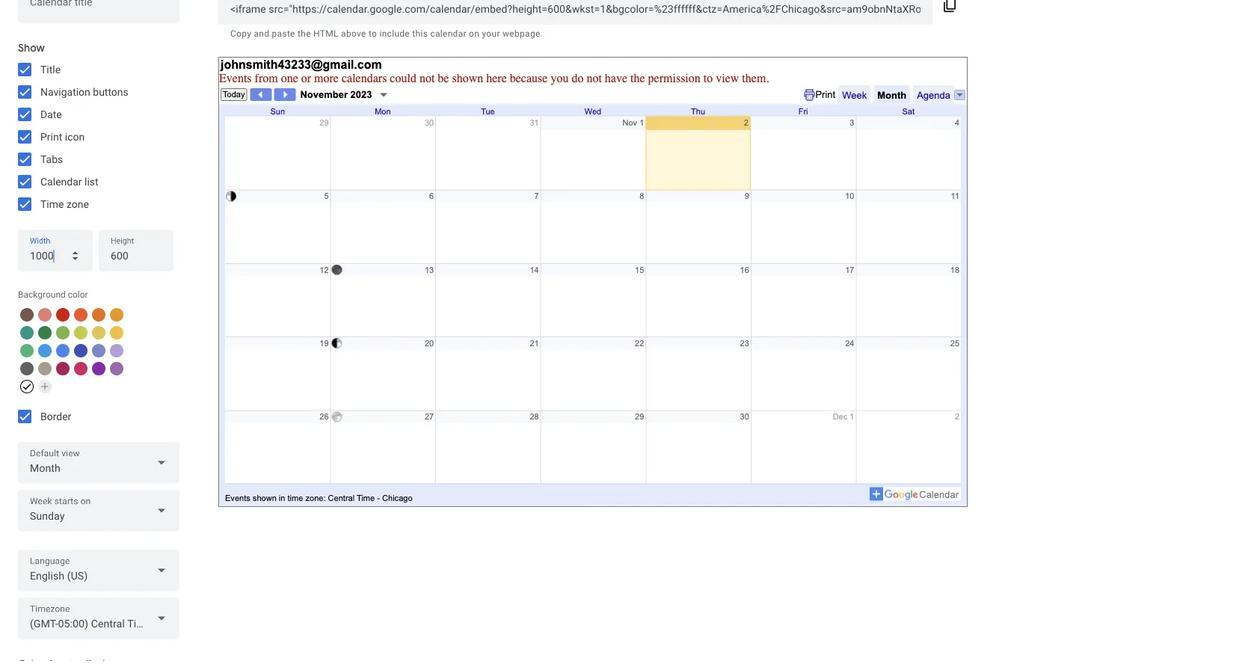 Task type: describe. For each thing, give the bounding box(es) containing it.
mango menu item
[[110, 308, 123, 322]]

and
[[254, 28, 270, 39]]

tangerine menu item
[[74, 308, 88, 322]]

time
[[40, 198, 64, 210]]

banana menu item
[[110, 326, 123, 340]]

calendar list
[[40, 175, 98, 188]]

navigation
[[40, 86, 90, 98]]

pumpkin menu item
[[92, 308, 105, 322]]

cobalt menu item
[[56, 344, 70, 358]]

this
[[412, 28, 428, 39]]

navigation buttons
[[40, 86, 129, 98]]

copy and paste the html above to include this calendar on your webpage.
[[230, 28, 543, 39]]

print
[[40, 131, 62, 143]]

icon
[[65, 131, 85, 143]]

show
[[18, 41, 45, 55]]

tomato menu item
[[56, 308, 70, 322]]

eucalyptus menu item
[[20, 326, 34, 340]]

webpage.
[[503, 28, 543, 39]]

add custom color menu item
[[38, 380, 52, 393]]

your
[[482, 28, 500, 39]]

lavender menu item
[[92, 344, 105, 358]]

html
[[314, 28, 339, 39]]

pistachio menu item
[[56, 326, 70, 340]]

blueberry menu item
[[74, 344, 88, 358]]

time zone
[[40, 198, 89, 210]]

background
[[18, 290, 66, 300]]

zone
[[67, 198, 89, 210]]

the
[[298, 28, 311, 39]]

to
[[369, 28, 377, 39]]

calendar
[[430, 28, 467, 39]]



Task type: locate. For each thing, give the bounding box(es) containing it.
include
[[380, 28, 410, 39]]

copy
[[230, 28, 252, 39]]

graphite menu item
[[20, 362, 34, 376]]

None number field
[[30, 246, 81, 267], [111, 246, 162, 267], [30, 246, 81, 267], [111, 246, 162, 267]]

peacock menu item
[[38, 344, 52, 358]]

basil menu item
[[38, 326, 52, 340]]

date
[[40, 108, 62, 120]]

list
[[85, 175, 98, 188]]

above
[[341, 28, 366, 39]]

background color
[[18, 290, 88, 300]]

buttons
[[93, 86, 129, 98]]

sage menu item
[[20, 344, 34, 358]]

radicchio menu item
[[56, 362, 70, 376]]

tabs
[[40, 153, 63, 165]]

None text field
[[30, 0, 168, 18], [230, 0, 921, 20], [30, 0, 168, 18], [230, 0, 921, 20]]

on
[[469, 28, 480, 39]]

calendar
[[40, 175, 82, 188]]

amethyst menu item
[[110, 362, 123, 376]]

birch menu item
[[38, 362, 52, 376]]

cherry blossom menu item
[[74, 362, 88, 376]]

paste
[[272, 28, 295, 39]]

title
[[40, 63, 61, 76]]

avocado menu item
[[74, 326, 88, 340]]

grape menu item
[[92, 362, 105, 376]]

wisteria menu item
[[110, 344, 123, 358]]

cocoa menu item
[[20, 308, 34, 322]]

border
[[40, 410, 71, 423]]

citron menu item
[[92, 326, 105, 340]]

print icon
[[40, 131, 85, 143]]

None field
[[18, 442, 180, 484], [18, 490, 180, 532], [18, 550, 180, 592], [18, 598, 180, 640], [18, 442, 180, 484], [18, 490, 180, 532], [18, 550, 180, 592], [18, 598, 180, 640]]

flamingo menu item
[[38, 308, 52, 322]]

color
[[68, 290, 88, 300]]

calendar color menu item
[[20, 380, 34, 393]]



Task type: vqa. For each thing, say whether or not it's contained in the screenshot.
color
yes



